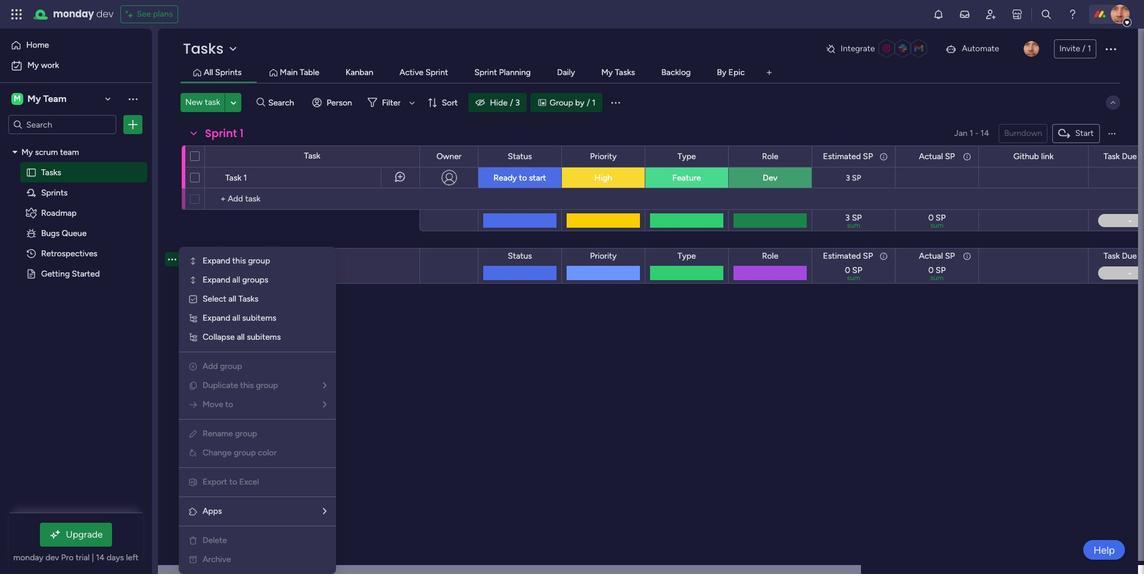 Task type: vqa. For each thing, say whether or not it's contained in the screenshot.
"Automate"
yes



Task type: describe. For each thing, give the bounding box(es) containing it.
sprint for sprint 1
[[205, 126, 237, 141]]

all for select all tasks
[[228, 294, 236, 304]]

group for add group
[[220, 361, 242, 371]]

group
[[550, 97, 573, 108]]

groups
[[242, 275, 268, 285]]

menu image
[[1108, 129, 1117, 138]]

sprint planning button
[[472, 66, 534, 79]]

workspace selection element
[[11, 92, 68, 106]]

export to excel menu item
[[188, 475, 327, 489]]

1 due from the top
[[1122, 151, 1137, 161]]

2 status field from the top
[[505, 250, 535, 263]]

2 priority field from the top
[[587, 250, 620, 263]]

add group image
[[188, 362, 198, 371]]

+ Add task text field
[[211, 192, 414, 206]]

see
[[137, 9, 151, 19]]

archive menu item
[[188, 553, 327, 567]]

backlog for backlog button
[[662, 67, 691, 78]]

archive image
[[188, 555, 198, 565]]

group for rename group
[[235, 429, 257, 439]]

bugs
[[41, 228, 60, 238]]

Backlog field
[[203, 252, 252, 267]]

2 actual sp field from the top
[[917, 250, 959, 263]]

daily button
[[554, 66, 578, 79]]

my tasks button
[[599, 66, 638, 79]]

0 sp sum for estimated sp
[[845, 265, 863, 282]]

move to
[[203, 399, 233, 410]]

3 for 3 sp
[[846, 173, 851, 182]]

change group color
[[203, 448, 277, 458]]

1 priority from the top
[[590, 151, 617, 161]]

team
[[43, 93, 67, 104]]

sprint 1
[[205, 126, 244, 141]]

1 type from the top
[[678, 151, 696, 161]]

public board image
[[26, 166, 37, 178]]

bugs queue
[[41, 228, 87, 238]]

my work link
[[7, 56, 145, 75]]

1 for task 1
[[244, 173, 247, 183]]

backlog for backlog field at the left top of page
[[206, 252, 249, 266]]

sum inside the 3 sp sum
[[847, 221, 861, 230]]

d for 1st task due d field from the bottom
[[1140, 251, 1145, 261]]

arrow down image
[[405, 95, 419, 110]]

1 actual sp from the top
[[919, 151, 956, 161]]

/ for 1
[[1083, 44, 1086, 54]]

team
[[60, 147, 79, 157]]

tasks up all
[[183, 39, 224, 58]]

1 actual sp field from the top
[[917, 150, 959, 163]]

main table
[[280, 67, 320, 78]]

2 estimated sp field from the top
[[821, 250, 876, 263]]

see plans
[[137, 9, 173, 19]]

scrum
[[35, 147, 58, 157]]

1 vertical spatial 14
[[96, 553, 105, 563]]

upgrade
[[66, 529, 103, 540]]

tasks inside list box
[[41, 167, 61, 177]]

filter
[[382, 97, 401, 108]]

color
[[258, 448, 277, 458]]

monday for monday dev pro trial | 14 days left
[[13, 553, 43, 563]]

started
[[72, 268, 100, 278]]

task 1
[[225, 173, 247, 183]]

home option
[[7, 36, 145, 55]]

monday dev pro trial | 14 days left
[[13, 553, 139, 563]]

expand this group image
[[188, 256, 198, 266]]

change
[[203, 448, 232, 458]]

start button
[[1053, 124, 1101, 143]]

dev
[[763, 173, 778, 183]]

start
[[1076, 128, 1094, 138]]

export to excel
[[203, 477, 259, 487]]

0 horizontal spatial sprints
[[41, 187, 68, 197]]

column information image for estimated sp
[[879, 152, 889, 161]]

sprint planning
[[475, 67, 531, 78]]

start
[[529, 173, 547, 183]]

2 task due d from the top
[[1104, 251, 1145, 261]]

14 inside button
[[981, 128, 990, 138]]

to for ready
[[519, 173, 527, 183]]

help image
[[1067, 8, 1079, 20]]

home
[[26, 40, 49, 50]]

delete menu item
[[188, 534, 327, 548]]

sort button
[[423, 93, 465, 112]]

duplicate this group image
[[188, 381, 198, 391]]

invite / 1
[[1060, 44, 1092, 54]]

invite members image
[[986, 8, 997, 20]]

ready to start
[[494, 173, 547, 183]]

help button
[[1084, 540, 1126, 560]]

delete image
[[188, 536, 198, 546]]

sprint for sprint planning
[[475, 67, 497, 78]]

my for my team
[[27, 93, 41, 104]]

expand all groups image
[[188, 275, 198, 285]]

planning
[[499, 67, 531, 78]]

days
[[107, 553, 124, 563]]

column information image for actual sp
[[963, 152, 972, 161]]

automate
[[962, 44, 1000, 54]]

1 estimated sp field from the top
[[821, 150, 876, 163]]

integrate
[[841, 44, 875, 54]]

duplicate this group menu item
[[188, 379, 327, 393]]

monday for monday dev
[[53, 7, 94, 21]]

archive
[[203, 554, 231, 565]]

d for second task due d field from the bottom
[[1140, 151, 1145, 161]]

expand all groups
[[203, 275, 268, 285]]

work
[[41, 60, 59, 70]]

queue
[[62, 228, 87, 238]]

home link
[[7, 36, 145, 55]]

active sprint button
[[397, 66, 451, 79]]

/ for 3
[[510, 97, 513, 108]]

jan 1 - 14
[[955, 128, 990, 138]]

expand for expand all subitems
[[203, 313, 230, 323]]

active
[[400, 67, 424, 78]]

sprint inside button
[[426, 67, 448, 78]]

public board image
[[26, 268, 37, 279]]

new task
[[185, 97, 220, 107]]

m
[[14, 94, 21, 104]]

hide
[[490, 97, 508, 108]]

this for duplicate
[[240, 380, 254, 391]]

search everything image
[[1041, 8, 1053, 20]]

retrospectives
[[41, 248, 97, 258]]

2 due from the top
[[1122, 251, 1137, 261]]

menu image
[[610, 97, 622, 109]]

caret down image
[[13, 148, 17, 156]]

3 sp sum
[[846, 213, 862, 230]]

move
[[203, 399, 223, 410]]

filter button
[[363, 93, 419, 112]]

2 task due d field from the top
[[1101, 250, 1145, 263]]

estimated for second estimated sp field from the top
[[824, 251, 861, 261]]

expand this group
[[203, 256, 270, 266]]

group for change group color
[[234, 448, 256, 458]]

Search field
[[265, 94, 301, 111]]

role for second role "field" from the bottom of the page
[[762, 151, 779, 161]]

list box containing my scrum team
[[0, 139, 152, 444]]

1 horizontal spatial options image
[[1104, 42, 1118, 56]]

ready
[[494, 173, 517, 183]]

dev for monday dev
[[96, 7, 114, 21]]

rename
[[203, 429, 233, 439]]

james peterson image
[[1111, 5, 1130, 24]]

plans
[[153, 9, 173, 19]]

2 actual sp from the top
[[919, 251, 956, 261]]

duplicate
[[203, 380, 238, 391]]

by epic button
[[714, 66, 748, 79]]

my tasks
[[602, 67, 635, 78]]

change group color image
[[188, 448, 198, 458]]

by
[[717, 67, 727, 78]]

add group menu item
[[188, 360, 327, 374]]

select all tasks image
[[188, 295, 198, 304]]

|
[[92, 553, 94, 563]]

active sprint
[[400, 67, 448, 78]]

automate button
[[941, 39, 1005, 58]]

all sprints
[[204, 67, 242, 78]]

apps
[[203, 506, 222, 516]]

pro
[[61, 553, 74, 563]]

1 role field from the top
[[759, 150, 782, 163]]

epic
[[729, 67, 745, 78]]



Task type: locate. For each thing, give the bounding box(es) containing it.
my right workspace icon
[[27, 93, 41, 104]]

actual sp left column information icon
[[919, 251, 956, 261]]

actual sp down jan
[[919, 151, 956, 161]]

Search in workspace field
[[25, 118, 100, 131]]

my scrum team
[[21, 147, 79, 157]]

expand up select
[[203, 275, 230, 285]]

Owner field
[[434, 150, 465, 163]]

3 down the 3 sp
[[846, 213, 850, 223]]

0 vertical spatial monday
[[53, 7, 94, 21]]

to inside move to menu item
[[225, 399, 233, 410]]

my inside button
[[602, 67, 613, 78]]

main table button
[[277, 66, 323, 79]]

1 for jan 1 - 14
[[970, 128, 974, 138]]

options image
[[1104, 42, 1118, 56], [127, 119, 139, 131]]

github
[[1014, 151, 1040, 161]]

main
[[280, 67, 298, 78]]

2 horizontal spatial /
[[1083, 44, 1086, 54]]

owner
[[437, 151, 462, 161]]

1 vertical spatial to
[[225, 399, 233, 410]]

daily
[[557, 67, 575, 78]]

1 estimated from the top
[[824, 151, 861, 161]]

to inside export to excel menu item
[[229, 477, 237, 487]]

menu containing expand this group
[[179, 247, 336, 574]]

/ right hide
[[510, 97, 513, 108]]

0 vertical spatial this
[[232, 256, 246, 266]]

1 horizontal spatial sprints
[[215, 67, 242, 78]]

0 sp sum for actual sp
[[929, 265, 946, 282]]

backlog inside backlog field
[[206, 252, 249, 266]]

angle down image
[[231, 98, 237, 107]]

1 inside field
[[240, 126, 244, 141]]

expand for expand all groups
[[203, 275, 230, 285]]

change group color menu item
[[188, 446, 327, 460]]

menu
[[179, 247, 336, 574]]

group by / 1
[[550, 97, 596, 108]]

0 vertical spatial task due d
[[1104, 151, 1145, 161]]

tasks right public board image
[[41, 167, 61, 177]]

0 vertical spatial to
[[519, 173, 527, 183]]

expand all subitems image
[[188, 314, 198, 323]]

0 vertical spatial role field
[[759, 150, 782, 163]]

list box
[[0, 139, 152, 444]]

1 vertical spatial subitems
[[247, 332, 281, 342]]

2 estimated sp from the top
[[824, 251, 873, 261]]

monday dev
[[53, 7, 114, 21]]

14 right '|'
[[96, 553, 105, 563]]

apps image
[[188, 507, 198, 516]]

sprints inside button
[[215, 67, 242, 78]]

actual sp field left column information icon
[[917, 250, 959, 263]]

1 vertical spatial role field
[[759, 250, 782, 263]]

my
[[27, 60, 39, 70], [602, 67, 613, 78], [27, 93, 41, 104], [21, 147, 33, 157]]

column information image
[[963, 252, 972, 261]]

my for my work
[[27, 60, 39, 70]]

type
[[678, 151, 696, 161], [678, 251, 696, 261]]

v2 search image
[[257, 96, 265, 109]]

0 for estimated sp
[[845, 265, 851, 275]]

estimated sp down the 3 sp sum on the top of the page
[[824, 251, 873, 261]]

0 vertical spatial 14
[[981, 128, 990, 138]]

due
[[1122, 151, 1137, 161], [1122, 251, 1137, 261]]

estimated sp field down the 3 sp sum on the top of the page
[[821, 250, 876, 263]]

by epic
[[717, 67, 745, 78]]

rename group
[[203, 429, 257, 439]]

this
[[232, 256, 246, 266], [240, 380, 254, 391]]

hide / 3
[[490, 97, 520, 108]]

0 vertical spatial type
[[678, 151, 696, 161]]

delete
[[203, 535, 227, 546]]

sprints up roadmap
[[41, 187, 68, 197]]

my right caret down image at the top
[[21, 147, 33, 157]]

1 vertical spatial type
[[678, 251, 696, 261]]

group inside menu item
[[235, 429, 257, 439]]

left
[[126, 553, 139, 563]]

0 horizontal spatial sprint
[[205, 126, 237, 141]]

2 actual from the top
[[919, 251, 943, 261]]

duplicate this group
[[203, 380, 278, 391]]

0 vertical spatial priority field
[[587, 150, 620, 163]]

status for 1st status field
[[508, 151, 532, 161]]

roadmap
[[41, 207, 77, 218]]

my work option
[[7, 56, 145, 75]]

workspace options image
[[127, 93, 139, 105]]

select
[[203, 294, 226, 304]]

1 vertical spatial actual
[[919, 251, 943, 261]]

Role field
[[759, 150, 782, 163], [759, 250, 782, 263]]

1 vertical spatial task due d
[[1104, 251, 1145, 261]]

1 vertical spatial task due d field
[[1101, 250, 1145, 263]]

getting started
[[41, 268, 100, 278]]

update feed image
[[959, 8, 971, 20]]

0 vertical spatial status field
[[505, 150, 535, 163]]

1 vertical spatial estimated sp
[[824, 251, 873, 261]]

move to menu item
[[188, 398, 327, 412]]

2 vertical spatial to
[[229, 477, 237, 487]]

options image right invite / 1 button
[[1104, 42, 1118, 56]]

my left work
[[27, 60, 39, 70]]

add view image
[[767, 68, 772, 77]]

jan 1 - 14 button
[[950, 124, 995, 143]]

Task Due D field
[[1101, 150, 1145, 163], [1101, 250, 1145, 263]]

my up menu image
[[602, 67, 613, 78]]

0 vertical spatial 3
[[516, 97, 520, 108]]

status for second status field from the top of the page
[[508, 251, 532, 261]]

list arrow image inside duplicate this group menu item
[[323, 382, 327, 390]]

group
[[248, 256, 270, 266], [220, 361, 242, 371], [256, 380, 278, 391], [235, 429, 257, 439], [234, 448, 256, 458]]

export to excel image
[[188, 478, 198, 487]]

0 for actual sp
[[929, 265, 934, 275]]

sp
[[863, 151, 873, 161], [946, 151, 956, 161], [852, 173, 862, 182], [852, 213, 862, 223], [936, 213, 946, 223], [863, 251, 873, 261], [946, 251, 956, 261], [853, 265, 863, 275], [936, 265, 946, 275]]

1 vertical spatial 3
[[846, 173, 851, 182]]

0 horizontal spatial 14
[[96, 553, 105, 563]]

all left groups
[[232, 275, 240, 285]]

0 vertical spatial actual
[[919, 151, 943, 161]]

0 vertical spatial actual sp
[[919, 151, 956, 161]]

2 role from the top
[[762, 251, 779, 261]]

3 up the 3 sp sum on the top of the page
[[846, 173, 851, 182]]

column information image
[[879, 152, 889, 161], [963, 152, 972, 161], [879, 252, 889, 261]]

0 horizontal spatial dev
[[45, 553, 59, 563]]

estimated for 1st estimated sp field
[[824, 151, 861, 161]]

0 vertical spatial task due d field
[[1101, 150, 1145, 163]]

tasks up menu image
[[615, 67, 635, 78]]

dev for monday dev pro trial | 14 days left
[[45, 553, 59, 563]]

0 vertical spatial expand
[[203, 256, 230, 266]]

1 estimated sp from the top
[[824, 151, 873, 161]]

1 vertical spatial this
[[240, 380, 254, 391]]

1 vertical spatial d
[[1140, 251, 1145, 261]]

1 vertical spatial options image
[[127, 119, 139, 131]]

table
[[300, 67, 320, 78]]

0 vertical spatial estimated sp
[[824, 151, 873, 161]]

all
[[232, 275, 240, 285], [228, 294, 236, 304], [232, 313, 240, 323], [237, 332, 245, 342]]

1 vertical spatial role
[[762, 251, 779, 261]]

add group
[[203, 361, 242, 371]]

backlog inside backlog button
[[662, 67, 691, 78]]

dev left see at top
[[96, 7, 114, 21]]

expand for expand this group
[[203, 256, 230, 266]]

group up groups
[[248, 256, 270, 266]]

0 sp sum
[[929, 213, 946, 230], [845, 265, 863, 282], [929, 265, 946, 282]]

0 vertical spatial list arrow image
[[323, 382, 327, 390]]

to left start at the left of page
[[519, 173, 527, 183]]

james peterson image
[[1024, 41, 1040, 57]]

1 vertical spatial sprints
[[41, 187, 68, 197]]

integrate button
[[821, 36, 936, 61]]

link
[[1042, 151, 1054, 161]]

role for 1st role "field" from the bottom
[[762, 251, 779, 261]]

new
[[185, 97, 203, 107]]

1 vertical spatial list arrow image
[[323, 401, 327, 409]]

1 task due d field from the top
[[1101, 150, 1145, 163]]

1 vertical spatial status field
[[505, 250, 535, 263]]

this for expand
[[232, 256, 246, 266]]

group left color
[[234, 448, 256, 458]]

0 vertical spatial dev
[[96, 7, 114, 21]]

1 vertical spatial actual sp
[[919, 251, 956, 261]]

sum
[[847, 221, 861, 230], [931, 221, 944, 230], [847, 274, 861, 282], [931, 274, 944, 282]]

0 vertical spatial actual sp field
[[917, 150, 959, 163]]

backlog
[[662, 67, 691, 78], [206, 252, 249, 266]]

kanban button
[[343, 66, 377, 79]]

estimated
[[824, 151, 861, 161], [824, 251, 861, 261]]

Estimated SP field
[[821, 150, 876, 163], [821, 250, 876, 263]]

1 task due d from the top
[[1104, 151, 1145, 161]]

sprint right active
[[426, 67, 448, 78]]

rename group menu item
[[188, 427, 327, 441]]

/ inside button
[[1083, 44, 1086, 54]]

dev left pro
[[45, 553, 59, 563]]

this up 'expand all groups'
[[232, 256, 246, 266]]

1 horizontal spatial /
[[587, 97, 590, 108]]

new task button
[[181, 93, 225, 112]]

option
[[0, 141, 152, 143]]

all down 'expand all subitems'
[[237, 332, 245, 342]]

0 horizontal spatial monday
[[13, 553, 43, 563]]

1 actual from the top
[[919, 151, 943, 161]]

sprint inside field
[[205, 126, 237, 141]]

1 vertical spatial priority field
[[587, 250, 620, 263]]

to left excel
[[229, 477, 237, 487]]

estimated up the 3 sp
[[824, 151, 861, 161]]

priority
[[590, 151, 617, 161], [590, 251, 617, 261]]

move to image
[[188, 400, 198, 410]]

list arrow image
[[323, 382, 327, 390], [323, 401, 327, 409]]

1 role from the top
[[762, 151, 779, 161]]

collapse image
[[1109, 98, 1118, 107]]

0 vertical spatial role
[[762, 151, 779, 161]]

2 vertical spatial expand
[[203, 313, 230, 323]]

tasks inside button
[[615, 67, 635, 78]]

sprints
[[215, 67, 242, 78], [41, 187, 68, 197]]

select product image
[[11, 8, 23, 20]]

1 status from the top
[[508, 151, 532, 161]]

0 vertical spatial backlog
[[662, 67, 691, 78]]

feature
[[673, 173, 701, 183]]

my for my tasks
[[602, 67, 613, 78]]

2 type field from the top
[[675, 250, 699, 263]]

3 expand from the top
[[203, 313, 230, 323]]

my inside list box
[[21, 147, 33, 157]]

Status field
[[505, 150, 535, 163], [505, 250, 535, 263]]

expand right expand this group image
[[203, 256, 230, 266]]

all for expand all groups
[[232, 275, 240, 285]]

tab list
[[181, 63, 1121, 83]]

monday
[[53, 7, 94, 21], [13, 553, 43, 563]]

estimated sp for 1st estimated sp field
[[824, 151, 873, 161]]

0 vertical spatial estimated
[[824, 151, 861, 161]]

to for move
[[225, 399, 233, 410]]

sprint inside "button"
[[475, 67, 497, 78]]

14 right -
[[981, 128, 990, 138]]

high
[[595, 173, 613, 183]]

subitems for collapse all subitems
[[247, 332, 281, 342]]

Priority field
[[587, 150, 620, 163], [587, 250, 620, 263]]

sp inside the 3 sp sum
[[852, 213, 862, 223]]

1 vertical spatial dev
[[45, 553, 59, 563]]

Actual SP field
[[917, 150, 959, 163], [917, 250, 959, 263]]

person
[[327, 97, 352, 108]]

all for expand all subitems
[[232, 313, 240, 323]]

workspace image
[[11, 92, 23, 106]]

list arrow image
[[323, 507, 327, 516]]

tab
[[760, 63, 779, 82]]

all
[[204, 67, 213, 78]]

see plans button
[[121, 5, 178, 23]]

0 vertical spatial type field
[[675, 150, 699, 163]]

estimated sp field up the 3 sp
[[821, 150, 876, 163]]

0 vertical spatial status
[[508, 151, 532, 161]]

github link
[[1014, 151, 1054, 161]]

1 vertical spatial type field
[[675, 250, 699, 263]]

0 vertical spatial due
[[1122, 151, 1137, 161]]

subitems up collapse all subitems
[[242, 313, 276, 323]]

my inside the workspace selection element
[[27, 93, 41, 104]]

rename group image
[[188, 429, 198, 439]]

1 horizontal spatial dev
[[96, 7, 114, 21]]

1 horizontal spatial monday
[[53, 7, 94, 21]]

expand
[[203, 256, 230, 266], [203, 275, 230, 285], [203, 313, 230, 323]]

to right move
[[225, 399, 233, 410]]

3 right hide
[[516, 97, 520, 108]]

monday left pro
[[13, 553, 43, 563]]

/ right the by
[[587, 97, 590, 108]]

1 vertical spatial estimated
[[824, 251, 861, 261]]

list arrow image for move to
[[323, 401, 327, 409]]

0 vertical spatial subitems
[[242, 313, 276, 323]]

my for my scrum team
[[21, 147, 33, 157]]

/ right the invite
[[1083, 44, 1086, 54]]

0 vertical spatial d
[[1140, 151, 1145, 161]]

1 for sprint 1
[[240, 126, 244, 141]]

2 type from the top
[[678, 251, 696, 261]]

0 vertical spatial sprints
[[215, 67, 242, 78]]

0 vertical spatial estimated sp field
[[821, 150, 876, 163]]

all sprints button
[[201, 66, 245, 79]]

0 horizontal spatial backlog
[[206, 252, 249, 266]]

expand all subitems
[[203, 313, 276, 323]]

2 status from the top
[[508, 251, 532, 261]]

to for export
[[229, 477, 237, 487]]

all right select
[[228, 294, 236, 304]]

options image down workspace options icon
[[127, 119, 139, 131]]

actual sp field down jan
[[917, 150, 959, 163]]

1 vertical spatial due
[[1122, 251, 1137, 261]]

1 list arrow image from the top
[[323, 382, 327, 390]]

this down add group menu item
[[240, 380, 254, 391]]

list arrow image for duplicate this group
[[323, 382, 327, 390]]

subitems up add group menu item
[[247, 332, 281, 342]]

2 d from the top
[[1140, 251, 1145, 261]]

actual sp
[[919, 151, 956, 161], [919, 251, 956, 261]]

3 for 3 sp sum
[[846, 213, 850, 223]]

14
[[981, 128, 990, 138], [96, 553, 105, 563]]

excel
[[239, 477, 259, 487]]

group up change group color
[[235, 429, 257, 439]]

0 vertical spatial options image
[[1104, 42, 1118, 56]]

1 type field from the top
[[675, 150, 699, 163]]

monday marketplace image
[[1012, 8, 1024, 20]]

Type field
[[675, 150, 699, 163], [675, 250, 699, 263]]

expand down select
[[203, 313, 230, 323]]

sort
[[442, 97, 458, 108]]

monday up home link
[[53, 7, 94, 21]]

1 vertical spatial backlog
[[206, 252, 249, 266]]

estimated sp for second estimated sp field from the top
[[824, 251, 873, 261]]

0 vertical spatial priority
[[590, 151, 617, 161]]

1 horizontal spatial sprint
[[426, 67, 448, 78]]

1 priority field from the top
[[587, 150, 620, 163]]

2 vertical spatial 3
[[846, 213, 850, 223]]

tasks down groups
[[238, 294, 259, 304]]

jan
[[955, 128, 968, 138]]

1 vertical spatial expand
[[203, 275, 230, 285]]

-
[[976, 128, 979, 138]]

trial
[[76, 553, 90, 563]]

2 priority from the top
[[590, 251, 617, 261]]

add
[[203, 361, 218, 371]]

d
[[1140, 151, 1145, 161], [1140, 251, 1145, 261]]

1 d from the top
[[1140, 151, 1145, 161]]

kanban
[[346, 67, 374, 78]]

collapse all subitems image
[[188, 333, 198, 342]]

Sprint 1 field
[[202, 126, 247, 141]]

invite
[[1060, 44, 1081, 54]]

1 expand from the top
[[203, 256, 230, 266]]

collapse all subitems
[[203, 332, 281, 342]]

getting
[[41, 268, 70, 278]]

this inside menu item
[[240, 380, 254, 391]]

task
[[304, 151, 321, 161], [1104, 151, 1120, 161], [225, 173, 242, 183], [1104, 251, 1120, 261]]

1 status field from the top
[[505, 150, 535, 163]]

tab list containing all sprints
[[181, 63, 1121, 83]]

notifications image
[[933, 8, 945, 20]]

all for collapse all subitems
[[237, 332, 245, 342]]

my inside option
[[27, 60, 39, 70]]

1 vertical spatial actual sp field
[[917, 250, 959, 263]]

all up collapse all subitems
[[232, 313, 240, 323]]

/
[[1083, 44, 1086, 54], [510, 97, 513, 108], [587, 97, 590, 108]]

group down add group menu item
[[256, 380, 278, 391]]

by
[[576, 97, 585, 108]]

1 horizontal spatial 14
[[981, 128, 990, 138]]

2 role field from the top
[[759, 250, 782, 263]]

estimated sp up the 3 sp
[[824, 151, 873, 161]]

2 list arrow image from the top
[[323, 401, 327, 409]]

2 estimated from the top
[[824, 251, 861, 261]]

0 horizontal spatial options image
[[127, 119, 139, 131]]

3 inside the 3 sp sum
[[846, 213, 850, 223]]

subitems for expand all subitems
[[242, 313, 276, 323]]

1 vertical spatial status
[[508, 251, 532, 261]]

2 horizontal spatial sprint
[[475, 67, 497, 78]]

1 horizontal spatial backlog
[[662, 67, 691, 78]]

backlog up 'expand all groups'
[[206, 252, 249, 266]]

estimated down the 3 sp sum on the top of the page
[[824, 251, 861, 261]]

sprint left planning
[[475, 67, 497, 78]]

sprints right all
[[215, 67, 242, 78]]

2 expand from the top
[[203, 275, 230, 285]]

subitems
[[242, 313, 276, 323], [247, 332, 281, 342]]

1 vertical spatial estimated sp field
[[821, 250, 876, 263]]

backlog left 'by'
[[662, 67, 691, 78]]

tasks button
[[181, 39, 243, 58]]

group right add
[[220, 361, 242, 371]]

sprint down task
[[205, 126, 237, 141]]

1 vertical spatial priority
[[590, 251, 617, 261]]

select all tasks
[[203, 294, 259, 304]]

0 horizontal spatial /
[[510, 97, 513, 108]]

Github link field
[[1011, 150, 1057, 163]]

1 vertical spatial monday
[[13, 553, 43, 563]]



